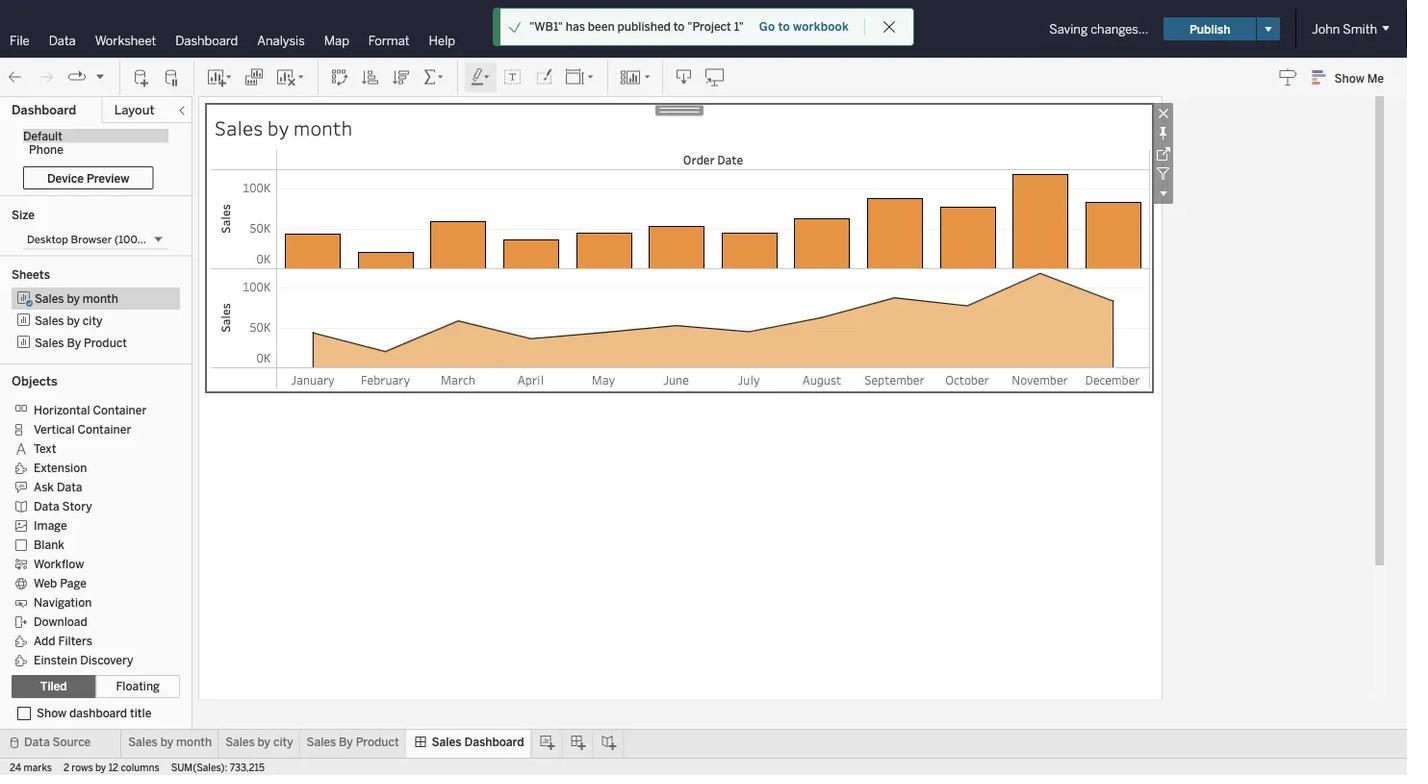 Task type: locate. For each thing, give the bounding box(es) containing it.
add filters option
[[12, 631, 166, 651]]

sales inside application
[[215, 115, 263, 141]]

0 horizontal spatial by
[[67, 336, 81, 350]]

0 vertical spatial sales by month
[[215, 115, 353, 141]]

default
[[23, 129, 62, 143]]

order date
[[683, 152, 743, 168]]

2 horizontal spatial month
[[293, 115, 353, 141]]

December, Month of Order Date. Press Space to toggle selection. Press Escape to go back to the left margin. Use arrow keys to navigate headers text field
[[1076, 369, 1149, 390]]

2 vertical spatial sales by month
[[128, 736, 212, 750]]

container
[[93, 404, 147, 418], [77, 423, 131, 437]]

October, Month of Order Date. Press Space to toggle selection. Press Escape to go back to the left margin. Use arrow keys to navigate headers text field
[[931, 369, 1004, 390]]

extension
[[34, 461, 87, 475]]

1 horizontal spatial by
[[339, 736, 353, 750]]

horizontal container option
[[12, 400, 166, 420]]

workflow
[[34, 558, 84, 572]]

image
[[34, 519, 67, 533]]

fix height image
[[1153, 123, 1173, 143]]

sales by month up sum(sales):
[[128, 736, 212, 750]]

month inside application
[[293, 115, 353, 141]]

1 horizontal spatial product
[[356, 736, 399, 750]]

data up replay animation icon
[[49, 33, 76, 48]]

"wb1"
[[530, 20, 563, 34]]

1 horizontal spatial month
[[176, 736, 212, 750]]

sheets
[[12, 268, 50, 282]]

1 vertical spatial product
[[356, 736, 399, 750]]

sales by month down clear sheet icon
[[215, 115, 353, 141]]

new data source image
[[132, 68, 151, 87]]

24 marks
[[10, 762, 52, 774]]

list box
[[12, 288, 180, 358]]

800)
[[155, 233, 180, 246]]

by
[[67, 336, 81, 350], [339, 736, 353, 750]]

web page option
[[12, 574, 166, 593]]

0 horizontal spatial show
[[37, 707, 67, 721]]

go to workbook link
[[758, 19, 850, 35]]

1 horizontal spatial sales by city
[[225, 736, 293, 750]]

web page
[[34, 577, 87, 591]]

replay animation image
[[94, 71, 106, 82]]

einstein
[[34, 654, 77, 668]]

1 vertical spatial month
[[83, 292, 118, 306]]

use as filter image
[[1153, 164, 1173, 184]]

November, Month of Order Date. Press Space to toggle selection. Press Escape to go back to the left margin. Use arrow keys to navigate headers text field
[[1004, 369, 1076, 390]]

sum(sales):
[[171, 762, 227, 774]]

2 horizontal spatial dashboard
[[464, 736, 524, 750]]

show down tiled
[[37, 707, 67, 721]]

ask data option
[[12, 477, 166, 497]]

1 horizontal spatial show
[[1335, 71, 1365, 85]]

has
[[566, 20, 585, 34]]

story
[[62, 500, 92, 514]]

month down swap rows and columns icon
[[293, 115, 353, 141]]

order
[[683, 152, 715, 168]]

1 vertical spatial show
[[37, 707, 67, 721]]

1 vertical spatial sales by month
[[35, 292, 118, 306]]

browser
[[71, 233, 112, 246]]

1 vertical spatial sales by city
[[225, 736, 293, 750]]

container for horizontal container
[[93, 404, 147, 418]]

to
[[674, 20, 685, 34], [778, 20, 790, 34]]

2 horizontal spatial sales by month
[[215, 115, 353, 141]]

page
[[60, 577, 87, 591]]

sales
[[215, 115, 263, 141], [35, 292, 64, 306], [35, 314, 64, 328], [35, 336, 64, 350], [128, 736, 158, 750], [225, 736, 255, 750], [307, 736, 336, 750], [432, 736, 462, 750]]

draft
[[681, 22, 708, 36]]

been
[[588, 20, 615, 34]]

0 vertical spatial sales by product
[[35, 336, 127, 350]]

0 horizontal spatial to
[[674, 20, 685, 34]]

vertical container option
[[12, 420, 166, 439]]

show inside show me button
[[1335, 71, 1365, 85]]

add
[[34, 635, 55, 649]]

marks. press enter to open the view data window.. use arrow keys to navigate data visualization elements. image
[[276, 169, 1150, 369]]

me
[[1367, 71, 1384, 85]]

0 vertical spatial show
[[1335, 71, 1365, 85]]

file
[[10, 33, 30, 48]]

download
[[34, 615, 87, 629]]

analysis
[[257, 33, 305, 48]]

phone
[[29, 143, 63, 157]]

sales by city up 733,215
[[225, 736, 293, 750]]

"project
[[688, 20, 731, 34]]

vertical
[[34, 423, 75, 437]]

city
[[83, 314, 102, 328], [273, 736, 293, 750]]

1 vertical spatial dashboard
[[12, 103, 76, 118]]

to inside alert
[[674, 20, 685, 34]]

month
[[293, 115, 353, 141], [83, 292, 118, 306], [176, 736, 212, 750]]

fit image
[[565, 68, 596, 87]]

vertical container
[[34, 423, 131, 437]]

go
[[759, 20, 775, 34]]

0 vertical spatial month
[[293, 115, 353, 141]]

1 horizontal spatial dashboard
[[175, 33, 238, 48]]

by
[[267, 115, 289, 141], [67, 292, 80, 306], [67, 314, 80, 328], [160, 736, 173, 750], [258, 736, 270, 750], [95, 762, 106, 774]]

desktop browser (1000 x 800)
[[27, 233, 180, 246]]

marks
[[24, 762, 52, 774]]

data
[[49, 33, 76, 48], [57, 481, 82, 495], [34, 500, 59, 514], [24, 736, 50, 750]]

0 horizontal spatial sales by city
[[35, 314, 102, 328]]

tiled
[[40, 680, 67, 694]]

data guide image
[[1279, 67, 1298, 87]]

new worksheet image
[[206, 68, 233, 87]]

data for data source
[[24, 736, 50, 750]]

to right go
[[778, 20, 790, 34]]

container inside horizontal container option
[[93, 404, 147, 418]]

2 rows by 12 columns
[[63, 762, 159, 774]]

text
[[34, 442, 56, 456]]

0 vertical spatial by
[[67, 336, 81, 350]]

0 horizontal spatial dashboard
[[12, 103, 76, 118]]

show dashboard title
[[37, 707, 151, 721]]

show me button
[[1304, 63, 1401, 92]]

2 vertical spatial month
[[176, 736, 212, 750]]

0 horizontal spatial sales by month
[[35, 292, 118, 306]]

0 horizontal spatial month
[[83, 292, 118, 306]]

1 to from the left
[[674, 20, 685, 34]]

March, Month of Order Date. Press Space to toggle selection. Press Escape to go back to the left margin. Use arrow keys to navigate headers text field
[[422, 369, 495, 390]]

data up marks
[[24, 736, 50, 750]]

collapse image
[[176, 105, 188, 116]]

data down ask
[[34, 500, 59, 514]]

September, Month of Order Date. Press Space to toggle selection. Press Escape to go back to the left margin. Use arrow keys to navigate headers text field
[[859, 369, 931, 390]]

data source
[[24, 736, 91, 750]]

1 horizontal spatial sales by product
[[307, 736, 399, 750]]

0 horizontal spatial city
[[83, 314, 102, 328]]

1 vertical spatial container
[[77, 423, 131, 437]]

show for show dashboard title
[[37, 707, 67, 721]]

open and edit this workbook in tableau desktop image
[[706, 68, 725, 87]]

date
[[717, 152, 743, 168]]

highlight image
[[470, 68, 492, 87]]

12
[[108, 762, 118, 774]]

extension option
[[12, 458, 166, 477]]

download image
[[675, 68, 694, 87]]

1 horizontal spatial city
[[273, 736, 293, 750]]

June, Month of Order Date. Press Space to toggle selection. Press Escape to go back to the left margin. Use arrow keys to navigate headers text field
[[640, 369, 712, 390]]

container up vertical container option
[[93, 404, 147, 418]]

smith
[[1343, 21, 1377, 37]]

title
[[130, 707, 151, 721]]

success image
[[508, 20, 522, 34]]

ask data
[[34, 481, 82, 495]]

0 vertical spatial container
[[93, 404, 147, 418]]

February, Month of Order Date. Press Space to toggle selection. Press Escape to go back to the left margin. Use arrow keys to navigate headers text field
[[349, 369, 422, 390]]

image option
[[12, 516, 166, 535]]

1 vertical spatial by
[[339, 736, 353, 750]]

john
[[1312, 21, 1340, 37]]

duplicate image
[[244, 68, 264, 87]]

1 horizontal spatial to
[[778, 20, 790, 34]]

container down horizontal container
[[77, 423, 131, 437]]

data for data
[[49, 33, 76, 48]]

month up sum(sales):
[[176, 736, 212, 750]]

show
[[1335, 71, 1365, 85], [37, 707, 67, 721]]

month down desktop browser (1000 x 800)
[[83, 292, 118, 306]]

sales by month
[[215, 115, 353, 141], [35, 292, 118, 306], [128, 736, 212, 750]]

format workbook image
[[534, 68, 553, 87]]

sales by month down sheets in the left of the page
[[35, 292, 118, 306]]

swap rows and columns image
[[330, 68, 349, 87]]

"wb1" has been published to "project 1"
[[530, 20, 744, 34]]

container inside vertical container option
[[77, 423, 131, 437]]

to left "project
[[674, 20, 685, 34]]

show left me
[[1335, 71, 1365, 85]]

sales by city
[[35, 314, 102, 328], [225, 736, 293, 750]]

0 horizontal spatial product
[[84, 336, 127, 350]]

show mark labels image
[[503, 68, 523, 87]]

changes...
[[1091, 21, 1149, 37]]

objects
[[12, 373, 58, 389]]

container for vertical container
[[77, 423, 131, 437]]

0 vertical spatial dashboard
[[175, 33, 238, 48]]

sales by city down sheets in the left of the page
[[35, 314, 102, 328]]

redo image
[[37, 68, 56, 87]]

product
[[84, 336, 127, 350], [356, 736, 399, 750]]

layout
[[114, 103, 154, 118]]

0 vertical spatial product
[[84, 336, 127, 350]]



Task type: vqa. For each thing, say whether or not it's contained in the screenshot.
SITE STATUS 'link'
no



Task type: describe. For each thing, give the bounding box(es) containing it.
text option
[[12, 439, 166, 458]]

July, Month of Order Date. Press Space to toggle selection. Press Escape to go back to the left margin. Use arrow keys to navigate headers text field
[[712, 369, 785, 390]]

sales by month inside application
[[215, 115, 353, 141]]

floating
[[116, 680, 160, 694]]

publish
[[1190, 22, 1231, 36]]

sales dashboard
[[432, 736, 524, 750]]

blank option
[[12, 535, 166, 554]]

April, Month of Order Date. Press Space to toggle selection. Press Escape to go back to the left margin. Use arrow keys to navigate headers text field
[[495, 369, 567, 390]]

sales by month application
[[193, 96, 1384, 776]]

add filters
[[34, 635, 92, 649]]

show/hide cards image
[[620, 68, 651, 87]]

preview
[[87, 171, 129, 185]]

1 horizontal spatial sales by month
[[128, 736, 212, 750]]

replay animation image
[[67, 68, 87, 87]]

size
[[12, 208, 35, 222]]

24
[[10, 762, 21, 774]]

dashboard
[[69, 707, 127, 721]]

worksheet
[[95, 33, 156, 48]]

blank
[[34, 538, 64, 552]]

sorted ascending by sum of sales within order date month image
[[361, 68, 380, 87]]

horizontal
[[34, 404, 90, 418]]

go to sheet image
[[1153, 143, 1173, 164]]

sum(sales): 733,215
[[171, 762, 265, 774]]

x
[[147, 233, 153, 246]]

columns
[[121, 762, 159, 774]]

data story
[[34, 500, 92, 514]]

workflow option
[[12, 554, 166, 574]]

device preview button
[[23, 167, 153, 190]]

horizontal container
[[34, 404, 147, 418]]

more options image
[[1153, 184, 1173, 204]]

published
[[618, 20, 671, 34]]

by inside application
[[267, 115, 289, 141]]

remove from dashboard image
[[1153, 103, 1173, 123]]

map
[[324, 33, 349, 48]]

navigation
[[34, 596, 92, 610]]

web
[[34, 577, 57, 591]]

totals image
[[423, 68, 446, 87]]

May, Month of Order Date. Press Space to toggle selection. Press Escape to go back to the left margin. Use arrow keys to navigate headers text field
[[567, 369, 640, 390]]

"wb1" has been published to "project 1" alert
[[530, 18, 744, 36]]

saving
[[1049, 21, 1088, 37]]

pause auto updates image
[[163, 68, 182, 87]]

device preview
[[47, 171, 129, 185]]

go to workbook
[[759, 20, 849, 34]]

2 to from the left
[[778, 20, 790, 34]]

objects list box
[[12, 395, 180, 670]]

1 vertical spatial sales by product
[[307, 736, 399, 750]]

data up data story
[[57, 481, 82, 495]]

ask
[[34, 481, 54, 495]]

download option
[[12, 612, 166, 631]]

1"
[[734, 20, 744, 34]]

clear sheet image
[[275, 68, 306, 87]]

wb1
[[724, 20, 757, 38]]

discovery
[[80, 654, 133, 668]]

einstein discovery
[[34, 654, 133, 668]]

filters
[[58, 635, 92, 649]]

desktop
[[27, 233, 68, 246]]

help
[[429, 33, 455, 48]]

733,215
[[230, 762, 265, 774]]

default phone
[[23, 129, 63, 157]]

workbook
[[793, 20, 849, 34]]

2 vertical spatial dashboard
[[464, 736, 524, 750]]

0 horizontal spatial sales by product
[[35, 336, 127, 350]]

data story option
[[12, 497, 166, 516]]

navigation option
[[12, 593, 166, 612]]

rows
[[72, 762, 93, 774]]

0 vertical spatial sales by city
[[35, 314, 102, 328]]

saving changes...
[[1049, 21, 1149, 37]]

1 vertical spatial city
[[273, 736, 293, 750]]

list box containing sales by month
[[12, 288, 180, 358]]

source
[[52, 736, 91, 750]]

(1000
[[114, 233, 145, 246]]

format
[[369, 33, 410, 48]]

show for show me
[[1335, 71, 1365, 85]]

2
[[63, 762, 69, 774]]

device
[[47, 171, 84, 185]]

togglestate option group
[[12, 676, 180, 699]]

show me
[[1335, 71, 1384, 85]]

data for data story
[[34, 500, 59, 514]]

January, Month of Order Date. Press Space to toggle selection. Press Escape to go back to the left margin. Use arrow keys to navigate headers text field
[[276, 369, 349, 390]]

undo image
[[6, 68, 25, 87]]

August, Month of Order Date. Press Space to toggle selection. Press Escape to go back to the left margin. Use arrow keys to navigate headers text field
[[785, 369, 859, 390]]

sorted descending by sum of sales within order date month image
[[392, 68, 411, 87]]

einstein discovery option
[[12, 651, 166, 670]]

publish button
[[1164, 17, 1256, 40]]

john smith
[[1312, 21, 1377, 37]]

0 vertical spatial city
[[83, 314, 102, 328]]



